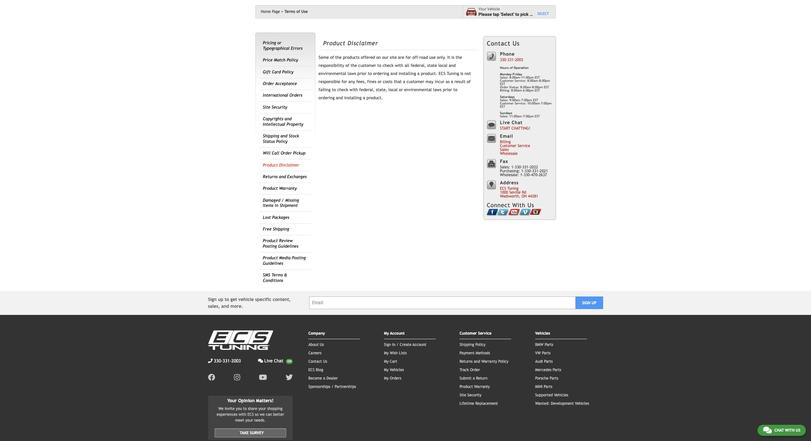 Task type: locate. For each thing, give the bounding box(es) containing it.
site up copyrights
[[263, 105, 270, 110]]

shipping for shipping policy
[[460, 343, 474, 347]]

site security link
[[263, 105, 287, 110], [460, 393, 482, 398]]

4 sales: from the top
[[500, 165, 510, 170]]

media
[[279, 256, 291, 261]]

ecs blog
[[308, 368, 323, 373]]

wholesale
[[500, 152, 518, 156]]

330- inside phone 330-331-2003
[[500, 58, 508, 62]]

1 vertical spatial or
[[378, 79, 382, 84]]

product disclaimer up "products" at top
[[323, 40, 378, 46]]

1 horizontal spatial site security
[[460, 393, 482, 398]]

1 vertical spatial installing
[[344, 96, 362, 100]]

shipping up status at the left top of the page
[[263, 134, 279, 139]]

tuning up as
[[447, 71, 459, 76]]

1 horizontal spatial local
[[438, 63, 448, 68]]

ecs inside some of the products offered on our site are for off-road use only. it is the responsibility of the customer to check with all federal, state local and environmental laws prior to ordering and installing a product. ecs tuning is not responsible for any fees, fines or costs that a customer may incur as a result of failing to check with federal, state, local or environmental laws prior to ordering and installing a product.
[[439, 71, 446, 76]]

0 vertical spatial 2003
[[515, 58, 523, 62]]

1 horizontal spatial 2003
[[515, 58, 523, 62]]

2003 up the operation
[[515, 58, 523, 62]]

1 horizontal spatial up
[[592, 301, 597, 306]]

0 horizontal spatial tuning
[[447, 71, 459, 76]]

0 vertical spatial tuning
[[447, 71, 459, 76]]

0 vertical spatial laws
[[348, 71, 356, 76]]

live inside the live chat start chatting!
[[500, 120, 510, 125]]

security
[[272, 105, 287, 110], [467, 393, 482, 398]]

sign for sign up
[[582, 301, 591, 306]]

0 vertical spatial guidelines
[[278, 244, 298, 249]]

up inside button
[[592, 301, 597, 306]]

supported vehicles
[[535, 393, 568, 398]]

to inside sign up to get vehicle specific content, sales, and more.
[[225, 297, 229, 302]]

you
[[236, 407, 242, 412]]

0 horizontal spatial is
[[452, 55, 454, 60]]

0 vertical spatial service
[[518, 144, 530, 148]]

orders for international orders
[[290, 93, 302, 98]]

2 horizontal spatial the
[[456, 55, 462, 60]]

about us
[[308, 343, 324, 347]]

0 horizontal spatial product.
[[367, 96, 383, 100]]

1 vertical spatial account
[[413, 343, 426, 347]]

laws up any
[[348, 71, 356, 76]]

prior up fees, at top
[[357, 71, 367, 76]]

orders
[[290, 93, 302, 98], [390, 376, 401, 381]]

posting inside product media posting guidelines
[[292, 256, 306, 261]]

orders for my orders
[[390, 376, 401, 381]]

330- left 2637
[[525, 169, 532, 174]]

0 vertical spatial /
[[282, 198, 284, 203]]

live chat link
[[258, 358, 293, 365]]

your up we
[[258, 407, 266, 412]]

installing down any
[[344, 96, 362, 100]]

terms of use
[[284, 9, 308, 14]]

of down "products" at top
[[346, 63, 349, 68]]

check
[[383, 63, 394, 68], [337, 87, 348, 92]]

of inside hours of operation monday-friday sales: 8:00am-11:00pm est customer service: 8:00am-8:00pm est order status: 8:00am-8:00pm est billing: 8:00am-6:00pm est saturdays sales: 9:00am-7:00pm est customer service: 10:00am-7:00pm est sundays sales: 11:00am-7:00pm est
[[510, 66, 513, 70]]

free shipping link
[[263, 227, 289, 232]]

road
[[419, 55, 428, 60]]

8:00am- up 6:00pm
[[527, 79, 539, 83]]

tuning inside address ecs tuning 1000 seville rd wadsworth, oh 44281
[[507, 187, 519, 191]]

our
[[382, 55, 389, 60]]

use
[[429, 55, 436, 60]]

0 horizontal spatial up
[[218, 297, 223, 302]]

1 vertical spatial customer
[[407, 79, 424, 84]]

0 vertical spatial site
[[263, 105, 270, 110]]

your right meet
[[245, 419, 253, 423]]

1 horizontal spatial product warranty
[[460, 385, 490, 389]]

1 vertical spatial federal,
[[359, 87, 375, 92]]

to down the result
[[453, 87, 457, 92]]

8:00am- up status:
[[510, 76, 521, 79]]

copyrights and intellectual property link
[[263, 117, 303, 127]]

0 horizontal spatial your
[[227, 399, 237, 404]]

0 vertical spatial vehicle
[[533, 12, 547, 17]]

returns
[[263, 175, 278, 179], [460, 360, 473, 364]]

1 vertical spatial site security
[[460, 393, 482, 398]]

phone 330-331-2003
[[500, 51, 523, 62]]

330- down 2022
[[524, 173, 531, 178]]

7:00pm right 9:00am-
[[541, 102, 552, 105]]

1 vertical spatial 330-331-2003 link
[[208, 358, 241, 365]]

product down will
[[263, 163, 278, 168]]

returns and warranty policy
[[460, 360, 509, 364]]

2637
[[539, 173, 547, 178]]

ecs tuning image
[[208, 331, 273, 350]]

vw parts link
[[535, 351, 551, 356]]

parts
[[545, 343, 553, 347], [542, 351, 551, 356], [544, 360, 553, 364], [553, 368, 561, 373], [550, 376, 558, 381], [544, 385, 553, 389]]

instagram logo image
[[234, 374, 240, 381]]

for
[[406, 55, 411, 60], [342, 79, 347, 84]]

2 vertical spatial /
[[332, 385, 334, 389]]

0 horizontal spatial security
[[272, 105, 287, 110]]

parts up porsche parts link
[[553, 368, 561, 373]]

share
[[248, 407, 257, 412]]

sales: down hours
[[500, 76, 509, 79]]

a right pick
[[530, 12, 532, 17]]

policy inside shipping and stock status policy
[[276, 139, 288, 144]]

shipping down packages at the left top of the page
[[273, 227, 289, 232]]

3 my from the top
[[384, 360, 389, 364]]

0 horizontal spatial contact
[[308, 360, 322, 364]]

track order link
[[460, 368, 480, 373]]

missing
[[285, 198, 299, 203]]

1 horizontal spatial product warranty link
[[460, 385, 490, 389]]

sign up
[[582, 301, 597, 306]]

become
[[308, 376, 322, 381]]

470-
[[531, 173, 539, 178]]

0 vertical spatial check
[[383, 63, 394, 68]]

your up please
[[479, 7, 486, 11]]

vw
[[535, 351, 541, 356]]

parts for mini parts
[[544, 385, 553, 389]]

5 my from the top
[[384, 376, 389, 381]]

your up invite
[[227, 399, 237, 404]]

product warranty link down submit a return link
[[460, 385, 490, 389]]

1 horizontal spatial site security link
[[460, 393, 482, 398]]

1 vertical spatial product warranty
[[460, 385, 490, 389]]

1 vertical spatial disclaimer
[[279, 163, 299, 168]]

ecs up incur
[[439, 71, 446, 76]]

terms up conditions
[[272, 273, 283, 278]]

1 vertical spatial contact us
[[308, 360, 327, 364]]

audi
[[535, 360, 543, 364]]

to left get
[[225, 297, 229, 302]]

sales: left 11:00am-
[[500, 115, 509, 118]]

my left wish
[[384, 351, 389, 356]]

it
[[447, 55, 450, 60]]

only.
[[437, 55, 446, 60]]

sales: down 'billing:'
[[500, 98, 509, 102]]

/ inside damaged / missing items in shipment
[[282, 198, 284, 203]]

2 service: from the top
[[515, 102, 526, 105]]

0 horizontal spatial prior
[[357, 71, 367, 76]]

is right it
[[452, 55, 454, 60]]

ecs blog link
[[308, 368, 323, 373]]

get
[[230, 297, 237, 302]]

1 vertical spatial returns
[[460, 360, 473, 364]]

or inside pricing or typographical errors
[[277, 41, 281, 45]]

or down that
[[399, 87, 403, 92]]

1 vertical spatial product disclaimer
[[263, 163, 299, 168]]

audi parts link
[[535, 360, 553, 364]]

posting inside product review posting guidelines
[[263, 244, 277, 249]]

site security up "lifetime"
[[460, 393, 482, 398]]

0 vertical spatial orders
[[290, 93, 302, 98]]

chat for live chat
[[274, 359, 283, 364]]

state,
[[376, 87, 387, 92]]

guidelines inside product review posting guidelines
[[278, 244, 298, 249]]

1 horizontal spatial /
[[332, 385, 334, 389]]

order
[[263, 81, 274, 86], [500, 85, 508, 89], [281, 151, 292, 156], [470, 368, 480, 373]]

sign up to get vehicle specific content, sales, and more.
[[208, 297, 291, 309]]

service up wholesale in the right of the page
[[518, 144, 530, 148]]

2 vertical spatial chat
[[775, 429, 784, 433]]

1 horizontal spatial orders
[[390, 376, 401, 381]]

select link
[[538, 12, 549, 16]]

posting right media
[[292, 256, 306, 261]]

as
[[446, 79, 450, 84]]

is
[[452, 55, 454, 60], [460, 71, 463, 76]]

1 my from the top
[[384, 331, 389, 336]]

call
[[272, 151, 279, 156]]

your for your vehicle please tap 'select' to pick a vehicle
[[479, 7, 486, 11]]

fees,
[[356, 79, 366, 84]]

chat with us
[[775, 429, 800, 433]]

account right create
[[413, 343, 426, 347]]

about us link
[[308, 343, 324, 347]]

warranty down return
[[474, 385, 490, 389]]

1 vertical spatial service
[[478, 331, 492, 336]]

0 vertical spatial posting
[[263, 244, 277, 249]]

order acceptance
[[263, 81, 297, 86]]

1 vertical spatial for
[[342, 79, 347, 84]]

returns down payment
[[460, 360, 473, 364]]

0 vertical spatial installing
[[399, 71, 416, 76]]

damaged / missing items in shipment link
[[263, 198, 299, 208]]

0 vertical spatial chat
[[512, 120, 523, 125]]

porsche parts
[[535, 376, 558, 381]]

up for sign up to get vehicle specific content, sales, and more.
[[218, 297, 223, 302]]

ecs inside address ecs tuning 1000 seville rd wadsworth, oh 44281
[[500, 187, 506, 191]]

my for my cart
[[384, 360, 389, 364]]

state
[[427, 63, 437, 68]]

0 vertical spatial site security link
[[263, 105, 287, 110]]

1 vertical spatial environmental
[[404, 87, 432, 92]]

guidelines for media
[[263, 261, 283, 266]]

1 horizontal spatial tuning
[[507, 187, 519, 191]]

2 sales: from the top
[[500, 98, 509, 102]]

product disclaimer
[[323, 40, 378, 46], [263, 163, 299, 168]]

0 horizontal spatial product warranty
[[263, 186, 297, 191]]

a right as
[[451, 79, 453, 84]]

ecs down address
[[500, 187, 506, 191]]

to right 'you'
[[243, 407, 247, 412]]

2 vertical spatial or
[[399, 87, 403, 92]]

0 vertical spatial product.
[[421, 71, 437, 76]]

8:00pm down 11:00pm
[[532, 85, 543, 89]]

contact us up the blog
[[308, 360, 327, 364]]

product disclaimer down "will call order pickup" link
[[263, 163, 299, 168]]

seville
[[509, 191, 521, 195]]

0 horizontal spatial your
[[245, 419, 253, 423]]

/ for missing
[[282, 198, 284, 203]]

your inside your vehicle please tap 'select' to pick a vehicle
[[479, 7, 486, 11]]

1 horizontal spatial product disclaimer
[[323, 40, 378, 46]]

sign for sign up to get vehicle specific content, sales, and more.
[[208, 297, 217, 302]]

offered
[[361, 55, 375, 60]]

is left not
[[460, 71, 463, 76]]

vehicle right pick
[[533, 12, 547, 17]]

gift
[[263, 70, 271, 74]]

returns and exchanges link
[[263, 175, 307, 179]]

ecs left so at the bottom left
[[248, 413, 254, 418]]

parts for bmw parts
[[545, 343, 553, 347]]

wadsworth,
[[500, 194, 521, 199]]

match
[[274, 58, 286, 63]]

0 horizontal spatial sign
[[208, 297, 217, 302]]

order left status:
[[500, 85, 508, 89]]

0 vertical spatial security
[[272, 105, 287, 110]]

/ right in
[[397, 343, 399, 347]]

conditions
[[263, 278, 283, 283]]

1 vertical spatial live
[[264, 359, 273, 364]]

8:00pm right 11:00pm
[[539, 79, 550, 83]]

1 horizontal spatial returns
[[460, 360, 473, 364]]

0 horizontal spatial or
[[277, 41, 281, 45]]

1 horizontal spatial 330-331-2003 link
[[500, 58, 523, 62]]

1 horizontal spatial your
[[479, 7, 486, 11]]

3 sales: from the top
[[500, 115, 509, 118]]

live right comments image
[[264, 359, 273, 364]]

sign inside button
[[582, 301, 591, 306]]

tap
[[493, 12, 499, 17]]

1 sales: from the top
[[500, 76, 509, 79]]

1 horizontal spatial customer
[[407, 79, 424, 84]]

my for my orders
[[384, 376, 389, 381]]

parts for vw parts
[[542, 351, 551, 356]]

product. up may
[[421, 71, 437, 76]]

0 horizontal spatial product disclaimer
[[263, 163, 299, 168]]

contact up phone
[[487, 40, 511, 47]]

site security for the leftmost site security link
[[263, 105, 287, 110]]

guidelines down review
[[278, 244, 298, 249]]

local down that
[[389, 87, 398, 92]]

1 vertical spatial service:
[[515, 102, 526, 105]]

2003 inside phone 330-331-2003
[[515, 58, 523, 62]]

1 horizontal spatial posting
[[292, 256, 306, 261]]

1- left 2022
[[521, 169, 525, 174]]

become a dealer
[[308, 376, 338, 381]]

0 vertical spatial environmental
[[319, 71, 346, 76]]

account
[[390, 331, 405, 336], [413, 343, 426, 347]]

chat right comments icon
[[775, 429, 784, 433]]

disclaimer up returns and exchanges
[[279, 163, 299, 168]]

2 horizontal spatial sign
[[582, 301, 591, 306]]

0 horizontal spatial contact us
[[308, 360, 327, 364]]

shipping for shipping and stock status policy
[[263, 134, 279, 139]]

vehicle
[[487, 7, 500, 11]]

1 horizontal spatial your
[[258, 407, 266, 412]]

0 vertical spatial shipping
[[263, 134, 279, 139]]

service up shipping policy link
[[478, 331, 492, 336]]

0 horizontal spatial site security link
[[263, 105, 287, 110]]

purchasing:
[[500, 169, 520, 174]]

4 my from the top
[[384, 368, 389, 373]]

330-331-2003 link up instagram logo
[[208, 358, 241, 365]]

1 horizontal spatial environmental
[[404, 87, 432, 92]]

my cart link
[[384, 360, 397, 364]]

terms inside the sms terms & conditions
[[272, 273, 283, 278]]

with
[[395, 63, 403, 68], [350, 87, 358, 92], [239, 413, 246, 418], [785, 429, 795, 433]]

company
[[308, 331, 325, 336]]

shipping inside shipping and stock status policy
[[263, 134, 279, 139]]

customer left may
[[407, 79, 424, 84]]

Email email field
[[309, 297, 576, 310]]

dealer
[[326, 376, 338, 381]]

sales: inside fax sales: 1-330-331-2022 purchasing: 1-330-331-2021 wholesale: 1-330-470-2637
[[500, 165, 510, 170]]

orders down acceptance
[[290, 93, 302, 98]]

guidelines inside product media posting guidelines
[[263, 261, 283, 266]]

phone image
[[208, 359, 213, 364]]

posting for product review posting guidelines
[[263, 244, 277, 249]]

sms terms & conditions
[[263, 273, 287, 283]]

sponsorships / partnerships link
[[308, 385, 356, 389]]

returns for returns and exchanges
[[263, 175, 278, 179]]

0 vertical spatial product warranty
[[263, 186, 297, 191]]

posting for product media posting guidelines
[[292, 256, 306, 261]]

shipping and stock status policy
[[263, 134, 299, 144]]

0 horizontal spatial live
[[264, 359, 273, 364]]

a left dealer
[[323, 376, 325, 381]]

330-331-2003 link down phone
[[500, 58, 523, 62]]

sign
[[208, 297, 217, 302], [582, 301, 591, 306], [384, 343, 391, 347]]

with up meet
[[239, 413, 246, 418]]

your opinion matters!
[[227, 399, 274, 404]]

customer service
[[460, 331, 492, 336]]

and inside copyrights and intellectual property
[[285, 117, 292, 122]]

gift card policy link
[[263, 70, 294, 74]]

customer
[[358, 63, 376, 68], [407, 79, 424, 84]]

service inside email billing customer service sales wholesale
[[518, 144, 530, 148]]

us right about
[[320, 343, 324, 347]]

chat inside the live chat start chatting!
[[512, 120, 523, 125]]

product inside product media posting guidelines
[[263, 256, 278, 261]]

service
[[518, 144, 530, 148], [478, 331, 492, 336]]

parts right bmw
[[545, 343, 553, 347]]

product up damaged
[[263, 186, 278, 191]]

1 horizontal spatial contact
[[487, 40, 511, 47]]

330- right phone icon
[[214, 359, 223, 364]]

7:00pm down 10:00am-
[[523, 115, 534, 118]]

and inside shipping and stock status policy
[[280, 134, 287, 139]]

shipping up payment
[[460, 343, 474, 347]]

customer down offered
[[358, 63, 376, 68]]

installing down all
[[399, 71, 416, 76]]

bmw
[[535, 343, 544, 347]]

responsibility
[[319, 63, 344, 68]]

331- inside phone 330-331-2003
[[508, 58, 515, 62]]

submit a return
[[460, 376, 488, 381]]

and up property
[[285, 117, 292, 122]]

shipment
[[280, 203, 298, 208]]

ecs
[[439, 71, 446, 76], [500, 187, 506, 191], [308, 368, 315, 373], [248, 413, 254, 418]]

sign inside sign up to get vehicle specific content, sales, and more.
[[208, 297, 217, 302]]

of up responsibility
[[330, 55, 334, 60]]

and left stock at the left top of the page
[[280, 134, 287, 139]]

up inside sign up to get vehicle specific content, sales, and more.
[[218, 297, 223, 302]]

and down payment methods link
[[474, 360, 480, 364]]

product inside product review posting guidelines
[[263, 239, 278, 244]]

with
[[512, 202, 526, 209]]

site security for the rightmost site security link
[[460, 393, 482, 398]]

site up "lifetime"
[[460, 393, 466, 398]]

matters!
[[256, 399, 274, 404]]

mercedes parts
[[535, 368, 561, 373]]

1 horizontal spatial sign
[[384, 343, 391, 347]]

parts right vw
[[542, 351, 551, 356]]

1 vertical spatial ordering
[[319, 96, 335, 100]]

pricing
[[263, 41, 276, 45]]

2 my from the top
[[384, 351, 389, 356]]

1 horizontal spatial prior
[[443, 87, 452, 92]]

all
[[405, 63, 409, 68]]

security down international orders
[[272, 105, 287, 110]]

security for the rightmost site security link
[[467, 393, 482, 398]]

to down on
[[377, 63, 381, 68]]

product left media
[[263, 256, 278, 261]]

address
[[500, 180, 519, 186]]

1 horizontal spatial ordering
[[373, 71, 389, 76]]

local down only.
[[438, 63, 448, 68]]

federal, down the off-
[[411, 63, 426, 68]]

terms right page
[[284, 9, 295, 14]]

of for hours
[[510, 66, 513, 70]]

check down responsible
[[337, 87, 348, 92]]

account up in
[[390, 331, 405, 336]]

1 horizontal spatial installing
[[399, 71, 416, 76]]

1- right wholesale:
[[520, 173, 524, 178]]

2 horizontal spatial or
[[399, 87, 403, 92]]

site security link up "lifetime"
[[460, 393, 482, 398]]

1 horizontal spatial federal,
[[411, 63, 426, 68]]



Task type: describe. For each thing, give the bounding box(es) containing it.
shipping policy link
[[460, 343, 486, 347]]

8:00am- down 11:00pm
[[520, 85, 532, 89]]

invite
[[225, 407, 235, 412]]

stock
[[289, 134, 299, 139]]

product disclaimer link
[[263, 163, 299, 168]]

330- up wholesale:
[[515, 165, 522, 170]]

1 horizontal spatial is
[[460, 71, 463, 76]]

returns and warranty policy link
[[460, 360, 509, 364]]

comments image
[[258, 359, 263, 364]]

some of the products offered on our site are for off-road use only. it is the responsibility of the customer to check with all federal, state local and environmental laws prior to ordering and installing a product. ecs tuning is not responsible for any fees, fines or costs that a customer may incur as a result of failing to check with federal, state, local or environmental laws prior to ordering and installing a product.
[[319, 55, 471, 100]]

0 vertical spatial ordering
[[373, 71, 389, 76]]

to down responsible
[[332, 87, 336, 92]]

on
[[376, 55, 381, 60]]

create
[[400, 343, 412, 347]]

we
[[260, 413, 265, 418]]

0 horizontal spatial customer
[[358, 63, 376, 68]]

home page
[[261, 9, 280, 14]]

development
[[551, 402, 574, 406]]

vehicles up wanted: development vehicles link
[[554, 393, 568, 398]]

take survey
[[240, 431, 264, 436]]

youtube logo image
[[259, 374, 267, 381]]

0 vertical spatial federal,
[[411, 63, 426, 68]]

a inside your vehicle please tap 'select' to pick a vehicle
[[530, 12, 532, 17]]

and up that
[[390, 71, 397, 76]]

ecs left the blog
[[308, 368, 315, 373]]

1 horizontal spatial check
[[383, 63, 394, 68]]

0 vertical spatial 8:00pm
[[539, 79, 550, 83]]

1 horizontal spatial disclaimer
[[348, 40, 378, 46]]

supported vehicles link
[[535, 393, 568, 398]]

replacement
[[475, 402, 498, 406]]

0 horizontal spatial service
[[478, 331, 492, 336]]

0 vertical spatial is
[[452, 55, 454, 60]]

a down fees, at top
[[363, 96, 365, 100]]

0 horizontal spatial installing
[[344, 96, 362, 100]]

0 vertical spatial product disclaimer
[[323, 40, 378, 46]]

wholesale link
[[500, 152, 518, 156]]

1 vertical spatial contact
[[308, 360, 322, 364]]

vehicles up bmw parts link
[[535, 331, 550, 336]]

a down the off-
[[417, 71, 420, 76]]

mercedes
[[535, 368, 552, 373]]

price
[[263, 58, 273, 63]]

security for the leftmost site security link
[[272, 105, 287, 110]]

parts for porsche parts
[[550, 376, 558, 381]]

8:00am- up 9:00am-
[[511, 89, 523, 92]]

live for live chat
[[264, 359, 273, 364]]

and down responsible
[[336, 96, 343, 100]]

vehicle inside sign up to get vehicle specific content, sales, and more.
[[239, 297, 254, 302]]

your for your opinion matters!
[[227, 399, 237, 404]]

0 vertical spatial terms
[[284, 9, 295, 14]]

6:00pm
[[523, 89, 534, 92]]

about
[[308, 343, 319, 347]]

my account
[[384, 331, 405, 336]]

and inside sign up to get vehicle specific content, sales, and more.
[[221, 304, 229, 309]]

copyrights
[[263, 117, 283, 122]]

wish
[[390, 351, 398, 356]]

live chat start chatting!
[[500, 120, 530, 131]]

1 vertical spatial check
[[337, 87, 348, 92]]

returns for returns and warranty policy
[[460, 360, 473, 364]]

1 vertical spatial local
[[389, 87, 398, 92]]

order up submit a return
[[470, 368, 480, 373]]

1 service: from the top
[[515, 79, 526, 83]]

1 horizontal spatial contact us
[[487, 40, 520, 47]]

vehicles down cart at left bottom
[[390, 368, 404, 373]]

meet
[[235, 419, 244, 423]]

us inside chat with us link
[[796, 429, 800, 433]]

up for sign up
[[592, 301, 597, 306]]

contact us link
[[308, 360, 327, 364]]

0 vertical spatial for
[[406, 55, 411, 60]]

wholesale:
[[500, 173, 519, 178]]

1- up wholesale:
[[511, 165, 515, 170]]

with down any
[[350, 87, 358, 92]]

/ for partnerships
[[332, 385, 334, 389]]

vw parts
[[535, 351, 551, 356]]

we
[[218, 407, 224, 412]]

status
[[263, 139, 275, 144]]

of down not
[[467, 79, 471, 84]]

email
[[500, 133, 513, 139]]

to up fines at the top left
[[368, 71, 372, 76]]

0 vertical spatial warranty
[[279, 186, 297, 191]]

a left return
[[473, 376, 475, 381]]

pick
[[520, 12, 529, 17]]

sign in / create account
[[384, 343, 426, 347]]

1 vertical spatial product warranty link
[[460, 385, 490, 389]]

0 horizontal spatial ordering
[[319, 96, 335, 100]]

with inside 'we invite you to share your shopping experiences with ecs so we can better meet your needs.'
[[239, 413, 246, 418]]

my for my account
[[384, 331, 389, 336]]

sales,
[[208, 304, 220, 309]]

lost packages link
[[263, 215, 289, 220]]

tuning inside some of the products offered on our site are for off-road use only. it is the responsibility of the customer to check with all federal, state local and environmental laws prior to ordering and installing a product. ecs tuning is not responsible for any fees, fines or costs that a customer may incur as a result of failing to check with federal, state, local or environmental laws prior to ordering and installing a product.
[[447, 71, 459, 76]]

vehicle inside your vehicle please tap 'select' to pick a vehicle
[[533, 12, 547, 17]]

with left all
[[395, 63, 403, 68]]

lost
[[263, 215, 271, 220]]

and down it
[[449, 63, 456, 68]]

facebook logo image
[[208, 374, 215, 381]]

chat for live chat start chatting!
[[512, 120, 523, 125]]

lifetime replacement link
[[460, 402, 498, 406]]

can
[[266, 413, 272, 418]]

return
[[476, 376, 488, 381]]

payment
[[460, 351, 475, 356]]

ecs inside 'we invite you to share your shopping experiences with ecs so we can better meet your needs.'
[[248, 413, 254, 418]]

order down gift
[[263, 81, 274, 86]]

1 horizontal spatial site
[[460, 393, 466, 398]]

0 horizontal spatial the
[[335, 55, 342, 60]]

1 vertical spatial your
[[245, 419, 253, 423]]

lost packages
[[263, 215, 289, 220]]

product up some
[[323, 40, 346, 46]]

44281
[[528, 194, 538, 199]]

of for terms
[[296, 9, 300, 14]]

2021
[[540, 169, 548, 174]]

0 horizontal spatial federal,
[[359, 87, 375, 92]]

oh
[[522, 194, 527, 199]]

submit
[[460, 376, 472, 381]]

methods
[[476, 351, 490, 356]]

guidelines for review
[[278, 244, 298, 249]]

shipping policy
[[460, 343, 486, 347]]

address ecs tuning 1000 seville rd wadsworth, oh 44281
[[500, 180, 538, 199]]

sign for sign in / create account
[[384, 343, 391, 347]]

1 horizontal spatial or
[[378, 79, 382, 84]]

order right the call
[[281, 151, 292, 156]]

0 horizontal spatial 2003
[[231, 359, 241, 364]]

my orders
[[384, 376, 401, 381]]

0 horizontal spatial laws
[[348, 71, 356, 76]]

0 horizontal spatial account
[[390, 331, 405, 336]]

hours
[[500, 66, 509, 70]]

1 vertical spatial shipping
[[273, 227, 289, 232]]

product review posting guidelines link
[[263, 239, 298, 249]]

7:00pm down 6:00pm
[[521, 98, 532, 102]]

monday-
[[500, 73, 513, 76]]

my vehicles
[[384, 368, 404, 373]]

parts for mercedes parts
[[553, 368, 561, 373]]

with right comments icon
[[785, 429, 795, 433]]

my for my vehicles
[[384, 368, 389, 373]]

my wish lists
[[384, 351, 407, 356]]

costs
[[383, 79, 393, 84]]

sales link
[[500, 148, 509, 152]]

0 vertical spatial product warranty link
[[263, 186, 297, 191]]

porsche
[[535, 376, 549, 381]]

order acceptance link
[[263, 81, 297, 86]]

property
[[287, 122, 303, 127]]

track
[[460, 368, 469, 373]]

0 horizontal spatial environmental
[[319, 71, 346, 76]]

us up the blog
[[323, 360, 327, 364]]

product media posting guidelines link
[[263, 256, 306, 266]]

wanted: development vehicles link
[[535, 402, 589, 406]]

so
[[255, 413, 259, 418]]

1 vertical spatial /
[[397, 343, 399, 347]]

will
[[263, 151, 271, 156]]

us down 44281 in the top of the page
[[528, 202, 534, 209]]

submit a return link
[[460, 376, 488, 381]]

porsche parts link
[[535, 376, 558, 381]]

shipping and stock status policy link
[[263, 134, 299, 144]]

billing:
[[500, 89, 510, 92]]

0 vertical spatial prior
[[357, 71, 367, 76]]

needs.
[[254, 419, 266, 423]]

0 vertical spatial 330-331-2003 link
[[500, 58, 523, 62]]

billing
[[500, 140, 511, 145]]

1 vertical spatial warranty
[[481, 360, 497, 364]]

my for my wish lists
[[384, 351, 389, 356]]

comments image
[[763, 427, 772, 435]]

of for some
[[330, 55, 334, 60]]

0 vertical spatial your
[[258, 407, 266, 412]]

order inside hours of operation monday-friday sales: 8:00am-11:00pm est customer service: 8:00am-8:00pm est order status: 8:00am-8:00pm est billing: 8:00am-6:00pm est saturdays sales: 9:00am-7:00pm est customer service: 10:00am-7:00pm est sundays sales: 11:00am-7:00pm est
[[500, 85, 508, 89]]

product down submit
[[460, 385, 473, 389]]

&
[[284, 273, 287, 278]]

connect with us
[[487, 202, 534, 209]]

will call order pickup link
[[263, 151, 306, 156]]

to inside 'we invite you to share your shopping experiences with ecs so we can better meet your needs.'
[[243, 407, 247, 412]]

0 horizontal spatial 330-331-2003 link
[[208, 358, 241, 365]]

0 horizontal spatial for
[[342, 79, 347, 84]]

products
[[343, 55, 360, 60]]

us up phone
[[513, 40, 520, 47]]

1 vertical spatial laws
[[433, 87, 442, 92]]

1 vertical spatial 8:00pm
[[532, 85, 543, 89]]

are
[[398, 55, 404, 60]]

1 horizontal spatial the
[[351, 63, 357, 68]]

customer inside email billing customer service sales wholesale
[[500, 144, 517, 148]]

to inside your vehicle please tap 'select' to pick a vehicle
[[515, 12, 519, 17]]

returns and exchanges
[[263, 175, 307, 179]]

and down product disclaimer link
[[279, 175, 286, 179]]

live for live chat start chatting!
[[500, 120, 510, 125]]

vehicles right 'development'
[[575, 402, 589, 406]]

international orders link
[[263, 93, 302, 98]]

some
[[319, 55, 329, 60]]

a right that
[[403, 79, 405, 84]]

parts for audi parts
[[544, 360, 553, 364]]

twitter logo image
[[286, 374, 293, 381]]

international orders
[[263, 93, 302, 98]]

2 vertical spatial warranty
[[474, 385, 490, 389]]

wanted: development vehicles
[[535, 402, 589, 406]]



Task type: vqa. For each thing, say whether or not it's contained in the screenshot.
best inside the ECS loves helping you make your car all it can be; that's why we've put all the top-of-the-line performance parts for your AUDI B5 S4 together in one place. This list, compiled by our own AUDI gurus, is everything you need to outfit your car with all those goodies you've wanted for your build. Let's make race season even more fun with all the best performance parts for your Audi B5 S4!
no



